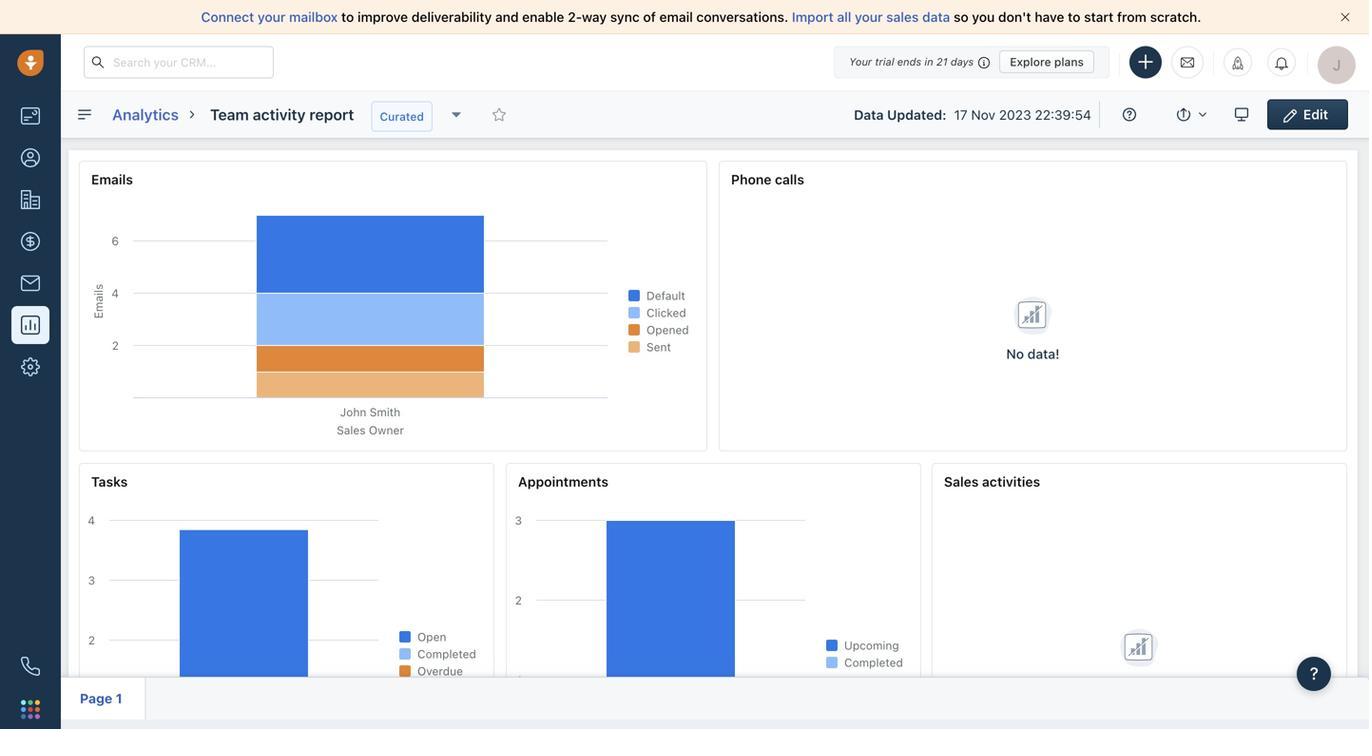 Task type: describe. For each thing, give the bounding box(es) containing it.
mailbox
[[289, 9, 338, 25]]

email image
[[1181, 54, 1194, 70]]

scratch.
[[1150, 9, 1201, 25]]

plans
[[1054, 55, 1084, 68]]

ends
[[897, 56, 921, 68]]

2-
[[568, 9, 582, 25]]

your trial ends in 21 days
[[849, 56, 974, 68]]

sales
[[886, 9, 919, 25]]

and
[[495, 9, 519, 25]]

explore
[[1010, 55, 1051, 68]]

so
[[954, 9, 969, 25]]

explore plans link
[[999, 50, 1094, 73]]

close image
[[1341, 12, 1350, 22]]

conversations.
[[696, 9, 788, 25]]

improve
[[358, 9, 408, 25]]

email
[[659, 9, 693, 25]]

2 your from the left
[[855, 9, 883, 25]]

in
[[924, 56, 933, 68]]

freshworks switcher image
[[21, 700, 40, 719]]

phone element
[[11, 647, 49, 685]]

days
[[951, 56, 974, 68]]

from
[[1117, 9, 1147, 25]]

import all your sales data link
[[792, 9, 954, 25]]

Search your CRM... text field
[[84, 46, 274, 78]]

21
[[936, 56, 948, 68]]

all
[[837, 9, 851, 25]]

1 your from the left
[[258, 9, 286, 25]]



Task type: vqa. For each thing, say whether or not it's contained in the screenshot.
second TO from left
yes



Task type: locate. For each thing, give the bounding box(es) containing it.
you
[[972, 9, 995, 25]]

way
[[582, 9, 607, 25]]

sync
[[610, 9, 640, 25]]

your right all
[[855, 9, 883, 25]]

connect your mailbox to improve deliverability and enable 2-way sync of email conversations. import all your sales data so you don't have to start from scratch.
[[201, 9, 1201, 25]]

of
[[643, 9, 656, 25]]

0 horizontal spatial your
[[258, 9, 286, 25]]

0 horizontal spatial to
[[341, 9, 354, 25]]

1 to from the left
[[341, 9, 354, 25]]

your
[[258, 9, 286, 25], [855, 9, 883, 25]]

connect your mailbox link
[[201, 9, 341, 25]]

your
[[849, 56, 872, 68]]

data
[[922, 9, 950, 25]]

enable
[[522, 9, 564, 25]]

phone image
[[21, 657, 40, 676]]

your left mailbox
[[258, 9, 286, 25]]

2 to from the left
[[1068, 9, 1081, 25]]

connect
[[201, 9, 254, 25]]

trial
[[875, 56, 894, 68]]

to left start
[[1068, 9, 1081, 25]]

1 horizontal spatial your
[[855, 9, 883, 25]]

deliverability
[[411, 9, 492, 25]]

explore plans
[[1010, 55, 1084, 68]]

1 horizontal spatial to
[[1068, 9, 1081, 25]]

have
[[1035, 9, 1064, 25]]

to
[[341, 9, 354, 25], [1068, 9, 1081, 25]]

import
[[792, 9, 834, 25]]

start
[[1084, 9, 1114, 25]]

to right mailbox
[[341, 9, 354, 25]]

don't
[[998, 9, 1031, 25]]



